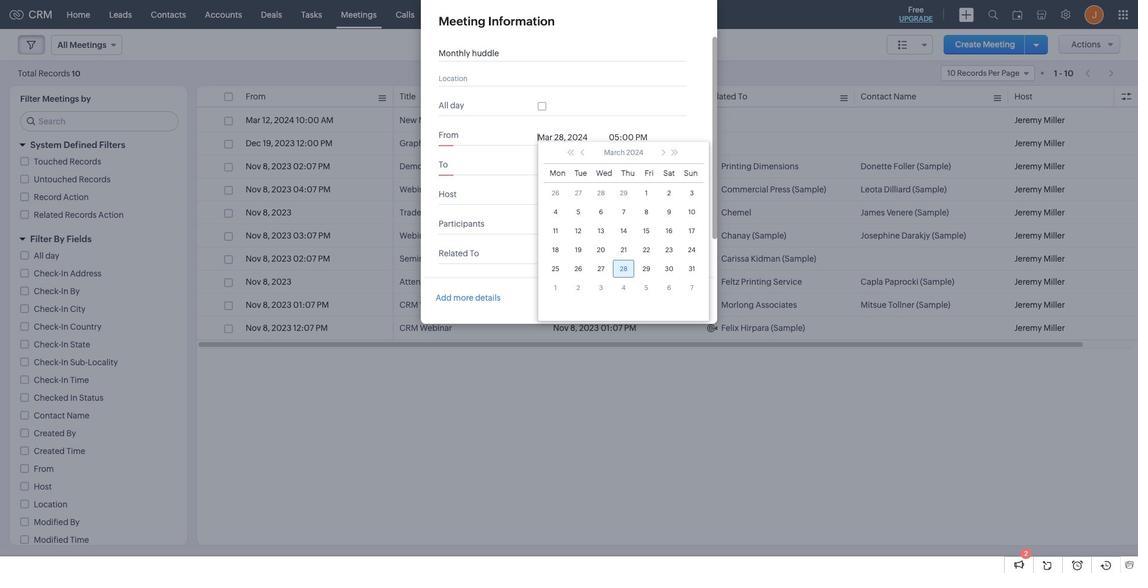Task type: locate. For each thing, give the bounding box(es) containing it.
1 vertical spatial mmm d, yyyy text field
[[538, 162, 603, 172]]

row group
[[197, 109, 1138, 340]]

calendar image
[[1013, 10, 1023, 19]]

logo image
[[9, 10, 24, 19]]

mmm d, yyyy text field for hh:mm a text field
[[538, 133, 603, 142]]

None button
[[602, 291, 654, 310], [660, 291, 703, 310], [602, 291, 654, 310], [660, 291, 703, 310]]

1 mmm d, yyyy text field from the top
[[538, 133, 603, 142]]

navigation
[[1080, 65, 1121, 82]]

0 vertical spatial mmm d, yyyy text field
[[538, 133, 603, 142]]

mmm d, yyyy text field
[[538, 133, 603, 142], [538, 162, 603, 172]]

Title text field
[[439, 49, 676, 58]]

2 mmm d, yyyy text field from the top
[[538, 162, 603, 172]]



Task type: vqa. For each thing, say whether or not it's contained in the screenshot.
Create Menu "element"
yes



Task type: describe. For each thing, give the bounding box(es) containing it.
hh:mm a text field
[[609, 162, 656, 172]]

mmm d, yyyy text field for hh:mm a text box
[[538, 162, 603, 172]]

create menu image
[[959, 7, 974, 22]]

Search text field
[[21, 112, 178, 131]]

Location text field
[[439, 74, 676, 83]]

create menu element
[[952, 0, 981, 29]]

hh:mm a text field
[[609, 133, 656, 142]]



